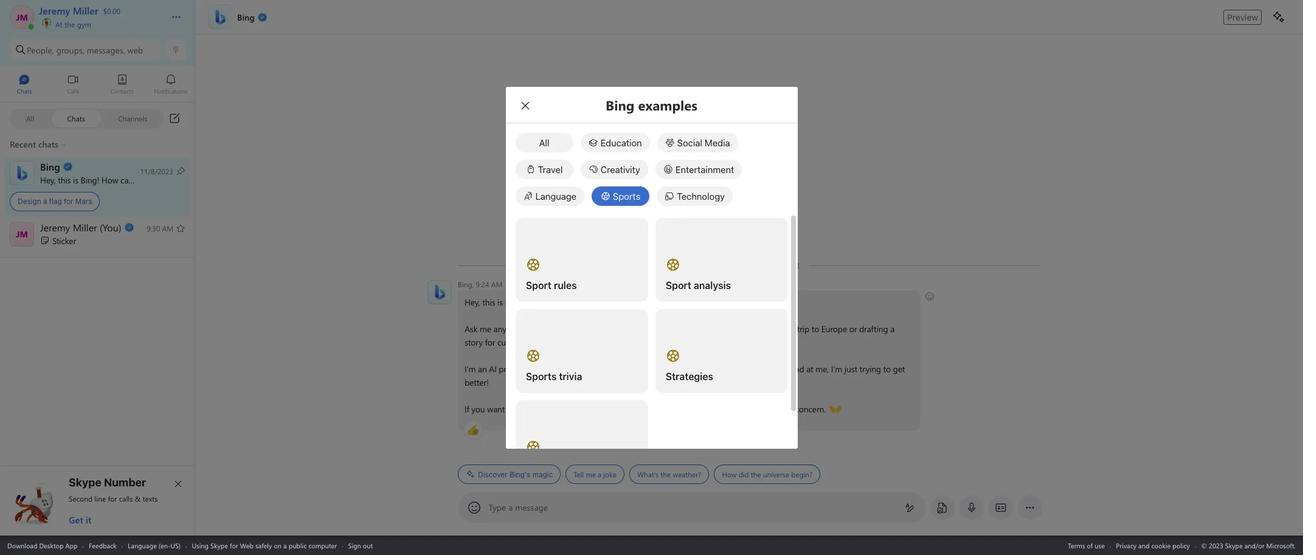 Task type: describe. For each thing, give the bounding box(es) containing it.
sport analysis
[[666, 280, 731, 291]]

a inside ask me any type of question, like finding vegan restaurants in cambridge, itinerary for your trip to europe or drafting a story for curious kids. in groups, remember to mention me with @bing. i'm an ai preview, so i'm still learning. sometimes i might say something weird. don't get mad at me, i'm just trying to get better! if you want to start over, type
[[890, 324, 894, 335]]

so
[[530, 364, 539, 375]]

feedback link
[[89, 542, 117, 551]]

line
[[94, 494, 106, 504]]

0 vertical spatial i
[[135, 174, 138, 186]]

it
[[86, 515, 91, 527]]

at the gym button
[[39, 17, 159, 29]]

1 vertical spatial i
[[560, 297, 562, 308]]

groups, inside button
[[56, 44, 84, 56]]

sticker
[[52, 235, 76, 247]]

drafting
[[859, 324, 888, 335]]

sport for sport rules
[[526, 280, 551, 291]]

&
[[135, 494, 141, 504]]

1 horizontal spatial help
[[565, 297, 581, 308]]

second
[[69, 494, 93, 504]]

privacy
[[1116, 542, 1137, 551]]

0 vertical spatial type
[[508, 324, 524, 335]]

. and if you want to give me feedback, just report a concern.
[[607, 404, 828, 415]]

sign out
[[348, 542, 373, 551]]

0 horizontal spatial help
[[140, 174, 156, 186]]

people, groups, messages, web button
[[10, 39, 161, 61]]

vegan
[[614, 324, 636, 335]]

to left give at the bottom right
[[670, 404, 678, 415]]

2 want from the left
[[651, 404, 668, 415]]

get
[[69, 515, 83, 527]]

any
[[493, 324, 506, 335]]

1 horizontal spatial hey,
[[464, 297, 480, 308]]

us)
[[171, 542, 181, 551]]

3 i'm from the left
[[831, 364, 842, 375]]

for right flag
[[64, 197, 73, 206]]

technology
[[677, 191, 725, 202]]

desktop
[[39, 542, 64, 551]]

texts
[[143, 494, 158, 504]]

sports for sports trivia
[[526, 372, 556, 383]]

tell me a joke
[[573, 470, 616, 480]]

gym
[[77, 19, 91, 29]]

analysis
[[694, 280, 731, 291]]

use
[[1095, 542, 1105, 551]]

a inside button
[[598, 470, 601, 480]]

don't
[[752, 364, 771, 375]]

message
[[515, 502, 548, 514]]

better!
[[464, 377, 489, 389]]

me left with
[[665, 337, 677, 349]]

1 vertical spatial just
[[749, 404, 761, 415]]

get it
[[69, 515, 91, 527]]

people, groups, messages, web
[[27, 44, 143, 56]]

0 horizontal spatial today?
[[174, 174, 198, 186]]

terms of use link
[[1068, 542, 1105, 551]]

skype number element
[[10, 477, 186, 527]]

in
[[681, 324, 687, 335]]

type
[[489, 502, 506, 514]]

out
[[363, 542, 373, 551]]

ai
[[489, 364, 496, 375]]

and
[[611, 404, 626, 415]]

2 get from the left
[[893, 364, 905, 375]]

sport rules
[[526, 280, 577, 291]]

1 horizontal spatial is
[[497, 297, 503, 308]]

the for what's
[[660, 470, 671, 480]]

cookie
[[1152, 542, 1171, 551]]

(en-
[[159, 542, 171, 551]]

at
[[806, 364, 813, 375]]

what's
[[637, 470, 658, 480]]

sometimes
[[602, 364, 643, 375]]

sport for sport analysis
[[666, 280, 691, 291]]

might
[[649, 364, 671, 375]]

1 get from the left
[[774, 364, 786, 375]]

download
[[7, 542, 37, 551]]

finding
[[586, 324, 612, 335]]

entertainment
[[676, 164, 734, 175]]

me,
[[815, 364, 829, 375]]

language (en-us) link
[[128, 542, 181, 551]]

feedback
[[89, 542, 117, 551]]

0 horizontal spatial hey,
[[40, 174, 56, 186]]

media
[[705, 137, 730, 148]]

joke
[[603, 470, 616, 480]]

design a flag for mars
[[18, 197, 92, 206]]

1 horizontal spatial !
[[522, 297, 524, 308]]

1 vertical spatial bing
[[505, 297, 522, 308]]

travel
[[538, 164, 563, 175]]

privacy and cookie policy link
[[1116, 542, 1190, 551]]

(openhands)
[[829, 403, 875, 415]]

how did the universe begin? button
[[714, 465, 820, 485]]

computer
[[309, 542, 337, 551]]

people,
[[27, 44, 54, 56]]

bing's
[[509, 470, 530, 480]]

story
[[464, 337, 483, 349]]

groups, inside ask me any type of question, like finding vegan restaurants in cambridge, itinerary for your trip to europe or drafting a story for curious kids. in groups, remember to mention me with @bing. i'm an ai preview, so i'm still learning. sometimes i might say something weird. don't get mad at me, i'm just trying to get better! if you want to start over, type
[[553, 337, 581, 349]]

kids.
[[526, 337, 542, 349]]

tell
[[573, 470, 584, 480]]

how inside button
[[722, 470, 736, 480]]

or
[[849, 324, 857, 335]]

messages,
[[87, 44, 125, 56]]



Task type: vqa. For each thing, say whether or not it's contained in the screenshot.
the leftmost today?
yes



Task type: locate. For each thing, give the bounding box(es) containing it.
hey, this is bing ! how can i help you today?
[[40, 174, 200, 186], [464, 297, 625, 308]]

want
[[487, 404, 505, 415], [651, 404, 668, 415]]

the for at
[[65, 19, 75, 29]]

a left 'joke'
[[598, 470, 601, 480]]

over,
[[535, 404, 552, 415]]

preview,
[[499, 364, 528, 375]]

want left give at the bottom right
[[651, 404, 668, 415]]

cambridge,
[[689, 324, 731, 335]]

hey, down bing,
[[464, 297, 480, 308]]

sports left trivia
[[526, 372, 556, 383]]

and
[[1139, 542, 1150, 551]]

your
[[778, 324, 795, 335]]

1 horizontal spatial today?
[[598, 297, 623, 308]]

0 horizontal spatial !
[[97, 174, 99, 186]]

help
[[140, 174, 156, 186], [565, 297, 581, 308]]

all up travel
[[539, 137, 550, 148]]

want left start
[[487, 404, 505, 415]]

just left trying
[[844, 364, 857, 375]]

type up curious
[[508, 324, 524, 335]]

2 sport from the left
[[666, 280, 691, 291]]

trying
[[859, 364, 881, 375]]

get left mad
[[774, 364, 786, 375]]

sports for sports
[[613, 191, 641, 202]]

a left flag
[[43, 197, 47, 206]]

if
[[628, 404, 633, 415]]

itinerary
[[734, 324, 764, 335]]

you inside ask me any type of question, like finding vegan restaurants in cambridge, itinerary for your trip to europe or drafting a story for curious kids. in groups, remember to mention me with @bing. i'm an ai preview, so i'm still learning. sometimes i might say something weird. don't get mad at me, i'm just trying to get better! if you want to start over, type
[[471, 404, 485, 415]]

social media
[[677, 137, 730, 148]]

this
[[58, 174, 71, 186], [482, 297, 495, 308]]

to right trying
[[883, 364, 891, 375]]

download desktop app
[[7, 542, 78, 551]]

0 vertical spatial bing
[[81, 174, 97, 186]]

weather?
[[673, 470, 701, 480]]

sport
[[526, 280, 551, 291], [666, 280, 691, 291]]

0 horizontal spatial language
[[128, 542, 157, 551]]

concern.
[[795, 404, 826, 415]]

how left did on the bottom of page
[[722, 470, 736, 480]]

me right give at the bottom right
[[698, 404, 709, 415]]

the right what's
[[660, 470, 671, 480]]

mars
[[75, 197, 92, 206]]

chats
[[67, 113, 85, 123]]

1 want from the left
[[487, 404, 505, 415]]

1 horizontal spatial can
[[545, 297, 558, 308]]

type right over,
[[554, 404, 570, 415]]

hey, up design a flag for mars
[[40, 174, 56, 186]]

discover
[[478, 470, 507, 480]]

rules
[[554, 280, 577, 291]]

0 horizontal spatial want
[[487, 404, 505, 415]]

channels
[[118, 113, 147, 123]]

1 vertical spatial type
[[554, 404, 570, 415]]

tab list
[[0, 69, 195, 102]]

of up kids.
[[527, 324, 534, 335]]

0 vertical spatial today?
[[174, 174, 198, 186]]

0 vertical spatial all
[[26, 113, 34, 123]]

to down vegan
[[623, 337, 630, 349]]

ask me any type of question, like finding vegan restaurants in cambridge, itinerary for your trip to europe or drafting a story for curious kids. in groups, remember to mention me with @bing. i'm an ai preview, so i'm still learning. sometimes i might say something weird. don't get mad at me, i'm just trying to get better! if you want to start over, type
[[464, 324, 907, 415]]

bing, 9:24 am
[[458, 280, 502, 290]]

1 vertical spatial can
[[545, 297, 558, 308]]

the inside the at the gym button
[[65, 19, 75, 29]]

bing up mars
[[81, 174, 97, 186]]

to left start
[[507, 404, 514, 415]]

i'm
[[464, 364, 476, 375], [541, 364, 552, 375], [831, 364, 842, 375]]

0 vertical spatial !
[[97, 174, 99, 186]]

report
[[764, 404, 786, 415]]

say
[[673, 364, 685, 375]]

0 horizontal spatial skype
[[69, 477, 101, 490]]

1 vertical spatial sports
[[526, 372, 556, 383]]

a right report
[[789, 404, 793, 415]]

1 horizontal spatial skype
[[210, 542, 228, 551]]

1 vertical spatial today?
[[598, 297, 623, 308]]

how down sport rules
[[526, 297, 543, 308]]

flag
[[49, 197, 62, 206]]

for right "story"
[[485, 337, 495, 349]]

1 vertical spatial all
[[539, 137, 550, 148]]

1 vertical spatial skype
[[210, 542, 228, 551]]

1 horizontal spatial bing
[[505, 297, 522, 308]]

language for language
[[536, 191, 577, 202]]

just left report
[[749, 404, 761, 415]]

a right on
[[283, 542, 287, 551]]

0 vertical spatial how
[[101, 174, 118, 186]]

0 horizontal spatial sport
[[526, 280, 551, 291]]

0 vertical spatial language
[[536, 191, 577, 202]]

did
[[738, 470, 749, 480]]

2 i'm from the left
[[541, 364, 552, 375]]

1 horizontal spatial groups,
[[553, 337, 581, 349]]

1 horizontal spatial of
[[1087, 542, 1093, 551]]

of inside ask me any type of question, like finding vegan restaurants in cambridge, itinerary for your trip to europe or drafting a story for curious kids. in groups, remember to mention me with @bing. i'm an ai preview, so i'm still learning. sometimes i might say something weird. don't get mad at me, i'm just trying to get better! if you want to start over, type
[[527, 324, 534, 335]]

2 horizontal spatial i
[[645, 364, 647, 375]]

just inside ask me any type of question, like finding vegan restaurants in cambridge, itinerary for your trip to europe or drafting a story for curious kids. in groups, remember to mention me with @bing. i'm an ai preview, so i'm still learning. sometimes i might say something weird. don't get mad at me, i'm just trying to get better! if you want to start over, type
[[844, 364, 857, 375]]

1 horizontal spatial how
[[526, 297, 543, 308]]

hey, this is bing ! how can i help you today? down sport rules
[[464, 297, 625, 308]]

feedback,
[[711, 404, 746, 415]]

0 horizontal spatial hey, this is bing ! how can i help you today?
[[40, 174, 200, 186]]

magic
[[532, 470, 553, 480]]

1 sport from the left
[[526, 280, 551, 291]]

me inside button
[[586, 470, 596, 480]]

1 horizontal spatial language
[[536, 191, 577, 202]]

universe
[[763, 470, 789, 480]]

hey, this is bing ! how can i help you today? up mars
[[40, 174, 200, 186]]

can
[[120, 174, 133, 186], [545, 297, 558, 308]]

1 horizontal spatial sport
[[666, 280, 691, 291]]

type
[[508, 324, 524, 335], [554, 404, 570, 415]]

skype right using
[[210, 542, 228, 551]]

curious
[[497, 337, 524, 349]]

language left the (en- at the left bottom of page
[[128, 542, 157, 551]]

question,
[[536, 324, 569, 335]]

remember
[[583, 337, 621, 349]]

@bing.
[[697, 337, 723, 349]]

i'm left the an
[[464, 364, 476, 375]]

2 horizontal spatial i'm
[[831, 364, 842, 375]]

for left 'web'
[[230, 542, 238, 551]]

this up flag
[[58, 174, 71, 186]]

0 horizontal spatial bing
[[81, 174, 97, 186]]

0 horizontal spatial type
[[508, 324, 524, 335]]

what's the weather?
[[637, 470, 701, 480]]

1 horizontal spatial type
[[554, 404, 570, 415]]

the right did on the bottom of page
[[751, 470, 761, 480]]

0 vertical spatial just
[[844, 364, 857, 375]]

1 horizontal spatial the
[[660, 470, 671, 480]]

0 horizontal spatial groups,
[[56, 44, 84, 56]]

sports down creativity
[[613, 191, 641, 202]]

a right type
[[509, 502, 513, 514]]

me
[[480, 324, 491, 335], [665, 337, 677, 349], [698, 404, 709, 415], [586, 470, 596, 480]]

sport left analysis
[[666, 280, 691, 291]]

0 horizontal spatial i
[[135, 174, 138, 186]]

1 horizontal spatial just
[[844, 364, 857, 375]]

1 vertical spatial this
[[482, 297, 495, 308]]

all
[[26, 113, 34, 123], [539, 137, 550, 148]]

1 horizontal spatial this
[[482, 297, 495, 308]]

1 horizontal spatial sports
[[613, 191, 641, 202]]

0 vertical spatial groups,
[[56, 44, 84, 56]]

number
[[104, 477, 146, 490]]

0 horizontal spatial just
[[749, 404, 761, 415]]

0 horizontal spatial how
[[101, 174, 118, 186]]

0 horizontal spatial the
[[65, 19, 75, 29]]

0 horizontal spatial sports
[[526, 372, 556, 383]]

for left your
[[766, 324, 776, 335]]

at
[[56, 19, 63, 29]]

1 horizontal spatial i'm
[[541, 364, 552, 375]]

1 i'm from the left
[[464, 364, 476, 375]]

2 vertical spatial how
[[722, 470, 736, 480]]

all left chats in the left of the page
[[26, 113, 34, 123]]

at the gym
[[54, 19, 91, 29]]

0 vertical spatial skype
[[69, 477, 101, 490]]

1 vertical spatial hey, this is bing ! how can i help you today?
[[464, 297, 625, 308]]

0 horizontal spatial all
[[26, 113, 34, 123]]

weird.
[[728, 364, 750, 375]]

language down travel
[[536, 191, 577, 202]]

of left use
[[1087, 542, 1093, 551]]

the right "at"
[[65, 19, 75, 29]]

1 horizontal spatial i
[[560, 297, 562, 308]]

design
[[18, 197, 41, 206]]

restaurants
[[638, 324, 678, 335]]

app
[[65, 542, 78, 551]]

is
[[73, 174, 78, 186], [497, 297, 503, 308]]

2 horizontal spatial how
[[722, 470, 736, 480]]

the inside how did the universe begin? button
[[751, 470, 761, 480]]

0 horizontal spatial this
[[58, 174, 71, 186]]

how did the universe begin?
[[722, 470, 812, 480]]

sports trivia
[[526, 372, 582, 383]]

1 horizontal spatial hey, this is bing ! how can i help you today?
[[464, 297, 625, 308]]

0 horizontal spatial get
[[774, 364, 786, 375]]

for right line
[[108, 494, 117, 504]]

a
[[43, 197, 47, 206], [890, 324, 894, 335], [789, 404, 793, 415], [598, 470, 601, 480], [509, 502, 513, 514], [283, 542, 287, 551]]

discover bing's magic
[[478, 470, 553, 480]]

download desktop app link
[[7, 542, 78, 551]]

1 vertical spatial hey,
[[464, 297, 480, 308]]

for inside skype number element
[[108, 494, 117, 504]]

1 vertical spatial how
[[526, 297, 543, 308]]

for
[[64, 197, 73, 206], [766, 324, 776, 335], [485, 337, 495, 349], [108, 494, 117, 504], [230, 542, 238, 551]]

2 vertical spatial i
[[645, 364, 647, 375]]

2 horizontal spatial the
[[751, 470, 761, 480]]

terms of use
[[1068, 542, 1105, 551]]

using skype for web safely on a public computer link
[[192, 542, 337, 551]]

still
[[554, 364, 566, 375]]

how up sticker "button"
[[101, 174, 118, 186]]

europe
[[821, 324, 847, 335]]

using skype for web safely on a public computer
[[192, 542, 337, 551]]

0 vertical spatial this
[[58, 174, 71, 186]]

skype up second
[[69, 477, 101, 490]]

want inside ask me any type of question, like finding vegan restaurants in cambridge, itinerary for your trip to europe or drafting a story for curious kids. in groups, remember to mention me with @bing. i'm an ai preview, so i'm still learning. sometimes i might say something weird. don't get mad at me, i'm just trying to get better! if you want to start over, type
[[487, 404, 505, 415]]

is up mars
[[73, 174, 78, 186]]

1 vertical spatial help
[[565, 297, 581, 308]]

1 vertical spatial of
[[1087, 542, 1093, 551]]

strategies
[[666, 372, 713, 383]]

type a message
[[489, 502, 548, 514]]

bing
[[81, 174, 97, 186], [505, 297, 522, 308]]

1 vertical spatial is
[[497, 297, 503, 308]]

sign out link
[[348, 542, 373, 551]]

i'm right "so"
[[541, 364, 552, 375]]

0 horizontal spatial can
[[120, 174, 133, 186]]

0 vertical spatial is
[[73, 174, 78, 186]]

i'm right me,
[[831, 364, 842, 375]]

0 horizontal spatial is
[[73, 174, 78, 186]]

skype
[[69, 477, 101, 490], [210, 542, 228, 551]]

today?
[[174, 174, 198, 186], [598, 297, 623, 308]]

0 vertical spatial can
[[120, 174, 133, 186]]

1 vertical spatial language
[[128, 542, 157, 551]]

is down am
[[497, 297, 503, 308]]

what's the weather? button
[[629, 465, 709, 485]]

0 vertical spatial hey,
[[40, 174, 56, 186]]

in
[[544, 337, 551, 349]]

am
[[491, 280, 502, 290]]

social
[[677, 137, 702, 148]]

0 vertical spatial hey, this is bing ! how can i help you today?
[[40, 174, 200, 186]]

Type a message text field
[[489, 502, 895, 515]]

1 horizontal spatial get
[[893, 364, 905, 375]]

0 vertical spatial of
[[527, 324, 534, 335]]

1 horizontal spatial want
[[651, 404, 668, 415]]

to right trip
[[811, 324, 819, 335]]

sticker button
[[0, 217, 195, 253]]

privacy and cookie policy
[[1116, 542, 1190, 551]]

language for language (en-us)
[[128, 542, 157, 551]]

groups, down like
[[553, 337, 581, 349]]

1 vertical spatial groups,
[[553, 337, 581, 349]]

0 horizontal spatial i'm
[[464, 364, 476, 375]]

0 vertical spatial sports
[[613, 191, 641, 202]]

9:24
[[476, 280, 489, 290]]

calls
[[119, 494, 133, 504]]

the inside what's the weather? button
[[660, 470, 671, 480]]

this down 9:24
[[482, 297, 495, 308]]

tell me a joke button
[[566, 465, 624, 485]]

get right trying
[[893, 364, 905, 375]]

bing up any
[[505, 297, 522, 308]]

1 horizontal spatial all
[[539, 137, 550, 148]]

trip
[[797, 324, 809, 335]]

0 horizontal spatial of
[[527, 324, 534, 335]]

0 vertical spatial help
[[140, 174, 156, 186]]

sport left rules
[[526, 280, 551, 291]]

i inside ask me any type of question, like finding vegan restaurants in cambridge, itinerary for your trip to europe or drafting a story for curious kids. in groups, remember to mention me with @bing. i'm an ai preview, so i'm still learning. sometimes i might say something weird. don't get mad at me, i'm just trying to get better! if you want to start over, type
[[645, 364, 647, 375]]

a right drafting
[[890, 324, 894, 335]]

groups, down at the gym
[[56, 44, 84, 56]]

an
[[478, 364, 487, 375]]

bing,
[[458, 280, 474, 290]]

1 vertical spatial !
[[522, 297, 524, 308]]

me right tell
[[586, 470, 596, 480]]

web
[[127, 44, 143, 56]]

me left any
[[480, 324, 491, 335]]

second line for calls & texts
[[69, 494, 158, 504]]



